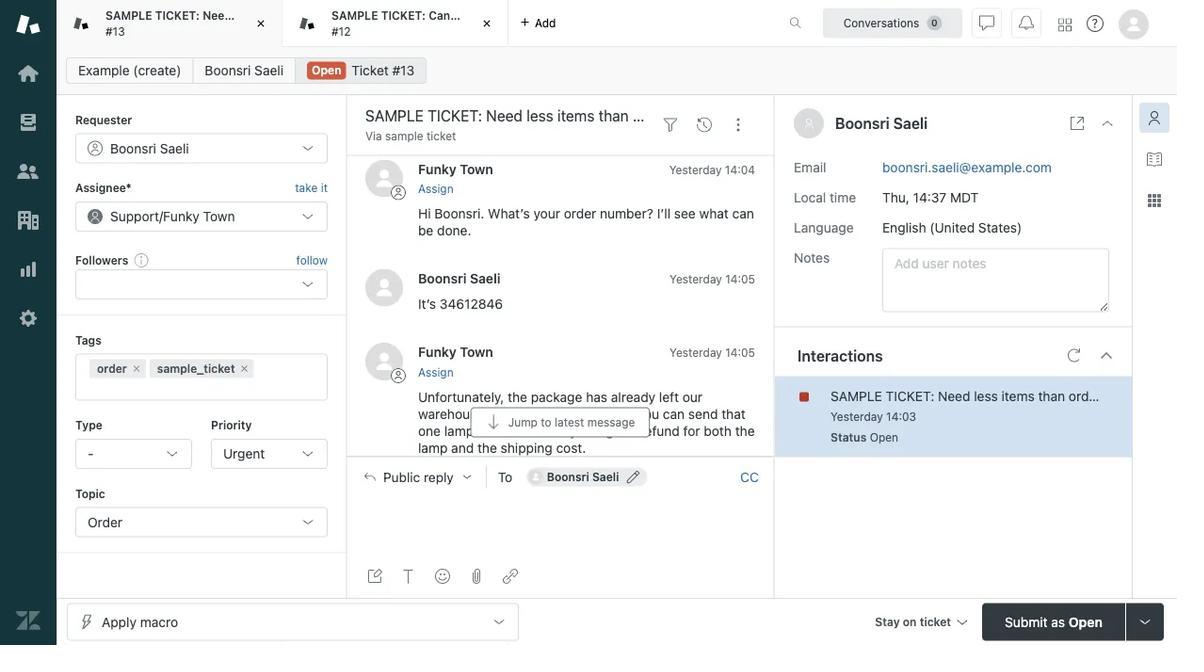 Task type: vqa. For each thing, say whether or not it's contained in the screenshot.
Add Attachment image
yes



Task type: describe. For each thing, give the bounding box(es) containing it.
jump to latest message
[[508, 416, 635, 429]]

sample for sample ticket: need less items than ordered yesterday 14:03 status open
[[831, 388, 882, 404]]

type
[[75, 419, 103, 432]]

edit user image
[[627, 470, 640, 484]]

refund
[[640, 422, 680, 438]]

2 horizontal spatial open
[[1069, 614, 1103, 630]]

views image
[[16, 110, 40, 135]]

apps image
[[1147, 193, 1162, 208]]

funky town link for hi
[[418, 160, 493, 176]]

what
[[699, 205, 729, 221]]

support
[[110, 208, 159, 224]]

secondary element
[[57, 52, 1177, 89]]

assignee*
[[75, 181, 131, 194]]

time
[[830, 189, 856, 205]]

public reply
[[383, 469, 454, 484]]

urgent button
[[211, 439, 328, 469]]

english
[[882, 219, 926, 235]]

town for hi
[[460, 160, 493, 176]]

items for sample ticket: need less items than ordered yesterday 14:03 status open
[[1002, 388, 1035, 404]]

ticket for via sample ticket
[[427, 129, 456, 143]]

requester
[[75, 113, 132, 126]]

already
[[611, 388, 656, 404]]

hide composer image
[[553, 449, 568, 464]]

sample ticket: need less items than ordered #13
[[105, 9, 365, 38]]

get
[[606, 422, 626, 438]]

boonsri inside secondary element
[[205, 63, 251, 78]]

open inside the sample ticket: need less items than ordered yesterday 14:03 status open
[[870, 431, 899, 444]]

ticket #13
[[352, 63, 415, 78]]

1 vertical spatial the
[[735, 422, 755, 438]]

admin image
[[16, 306, 40, 331]]

(united
[[930, 219, 975, 235]]

assign for unfortunately,
[[418, 365, 454, 379]]

sample_ticket
[[157, 362, 235, 375]]

sample ticket: need less items than ordered yesterday 14:03 status open
[[831, 388, 1117, 444]]

boonsri saeli inside secondary element
[[205, 63, 284, 78]]

follow
[[296, 253, 328, 267]]

avatar image for hi boonsri. what's your order number? i'll see what can be done.
[[365, 159, 403, 197]]

2 avatar image from the top
[[365, 269, 403, 306]]

states)
[[978, 219, 1022, 235]]

yesterday 14:05 text field for it's 34612846
[[670, 272, 755, 285]]

add link (cmd k) image
[[503, 569, 518, 584]]

both
[[704, 422, 732, 438]]

conversationlabel log
[[347, 144, 774, 471]]

thu, 14:37 mdt
[[882, 189, 979, 205]]

sample
[[385, 129, 423, 143]]

remove image for sample_ticket
[[239, 363, 250, 374]]

local time
[[794, 189, 856, 205]]

add button
[[509, 0, 567, 46]]

zendesk image
[[16, 608, 40, 633]]

-
[[88, 446, 94, 461]]

items for sample ticket: need less items than ordered #13
[[260, 9, 291, 22]]

via
[[365, 129, 382, 143]]

#12
[[332, 24, 351, 38]]

0 vertical spatial and
[[544, 422, 567, 438]]

take
[[295, 181, 318, 194]]

conversations
[[844, 16, 919, 30]]

2 vertical spatial the
[[477, 439, 497, 455]]

left
[[659, 388, 679, 404]]

0 horizontal spatial and
[[451, 439, 474, 455]]

town inside assignee* 'element'
[[203, 208, 235, 224]]

customers image
[[16, 159, 40, 184]]

be
[[418, 222, 434, 237]]

latest
[[555, 416, 584, 429]]

submit
[[1005, 614, 1048, 630]]

language
[[794, 219, 854, 235]]

done.
[[437, 222, 471, 237]]

close image
[[1100, 116, 1115, 131]]

it
[[321, 181, 328, 194]]

boonsri saeli up thu,
[[835, 114, 928, 132]]

add
[[535, 16, 556, 30]]

apply
[[102, 614, 136, 630]]

ticket: for sample ticket: need less items than ordered #13
[[155, 9, 200, 22]]

boonsri up time
[[835, 114, 890, 132]]

Subject field
[[362, 105, 650, 127]]

assignee* element
[[75, 201, 328, 231]]

reply
[[424, 469, 454, 484]]

less for sample ticket: need less items than ordered #13
[[235, 9, 257, 22]]

example
[[78, 63, 130, 78]]

funky town link for unfortunately,
[[418, 344, 493, 359]]

yesterday 14:04
[[669, 162, 755, 176]]

2 you from the left
[[637, 405, 659, 421]]

need for sample ticket: need less items than ordered yesterday 14:03 status open
[[938, 388, 970, 404]]

order
[[88, 514, 123, 530]]

yesterday 14:05 for unfortunately, the package has already left our warehouse. but once you receive it, you can send that one lamp back to us and you'll get a refund for both the lamp and the shipping cost.
[[670, 346, 755, 359]]

boonsri.
[[434, 205, 484, 221]]

local
[[794, 189, 826, 205]]

jump to latest message button
[[471, 407, 650, 437]]

i'll
[[657, 205, 671, 221]]

public
[[383, 469, 420, 484]]

followers
[[75, 253, 128, 266]]

boonsri saeli link inside the conversationlabel log
[[418, 270, 501, 286]]

back
[[477, 422, 507, 438]]

assign button for hi
[[418, 180, 454, 197]]

submit as open
[[1005, 614, 1103, 630]]

message
[[587, 416, 635, 429]]

one
[[418, 422, 441, 438]]

what's
[[488, 205, 530, 221]]

sample for sample ticket: cancel order #12
[[332, 9, 378, 22]]

ticket
[[352, 63, 389, 78]]

customer context image
[[1147, 110, 1162, 125]]

less for sample ticket: need less items than ordered yesterday 14:03 status open
[[974, 388, 998, 404]]

example (create) button
[[66, 57, 193, 84]]

has
[[586, 388, 608, 404]]

filter image
[[663, 117, 678, 133]]

open inside secondary element
[[312, 64, 341, 77]]

that
[[722, 405, 746, 421]]

see
[[674, 205, 696, 221]]

get started image
[[16, 61, 40, 86]]

order inside hi boonsri. what's your order number? i'll see what can be done.
[[564, 205, 596, 221]]

cost.
[[556, 439, 586, 455]]

once
[[516, 405, 546, 421]]

tab containing sample ticket: cancel order
[[283, 0, 509, 47]]

knowledge image
[[1147, 152, 1162, 167]]

conversations button
[[823, 8, 963, 38]]

send
[[688, 405, 718, 421]]

avatar image for unfortunately, the package has already left our warehouse. but once you receive it, you can send that one lamp back to us and you'll get a refund for both the lamp and the shipping cost.
[[365, 342, 403, 380]]

but
[[492, 405, 512, 421]]

2 vertical spatial order
[[97, 362, 127, 375]]

jump
[[508, 416, 538, 429]]

assign for hi
[[418, 182, 454, 195]]

zendesk support image
[[16, 12, 40, 37]]

boonsri saeli link inside secondary element
[[193, 57, 296, 84]]

boonsri.saeli@example.com
[[882, 159, 1052, 175]]

yesterday 14:05 text field for unfortunately, the package has already left our warehouse. but once you receive it, you can send that one lamp back to us and you'll get a refund for both the lamp and the shipping cost.
[[670, 346, 755, 359]]

(create)
[[133, 63, 181, 78]]

unfortunately,
[[418, 388, 504, 404]]

it,
[[622, 405, 634, 421]]



Task type: locate. For each thing, give the bounding box(es) containing it.
you
[[549, 405, 571, 421], [637, 405, 659, 421]]

2 yesterday 14:05 from the top
[[670, 346, 755, 359]]

ticket: for sample ticket: need less items than ordered yesterday 14:03 status open
[[886, 388, 935, 404]]

public reply button
[[348, 457, 486, 497]]

ticket: inside sample ticket: cancel order #12
[[381, 9, 426, 22]]

funky town link up the unfortunately,
[[418, 344, 493, 359]]

boonsri down the hide composer image
[[547, 470, 589, 484]]

your
[[533, 205, 560, 221]]

0 vertical spatial order
[[470, 9, 500, 22]]

funky town assign up the unfortunately,
[[418, 344, 493, 379]]

can
[[732, 205, 754, 221], [663, 405, 685, 421]]

close image left #12
[[251, 14, 270, 33]]

yesterday 14:05 text field up our
[[670, 346, 755, 359]]

1 vertical spatial yesterday 14:05
[[670, 346, 755, 359]]

followers element
[[75, 270, 328, 300]]

1 vertical spatial ordered
[[1069, 388, 1117, 404]]

yesterday 14:05 for it's 34612846
[[670, 272, 755, 285]]

saeli up 34612846
[[470, 270, 501, 286]]

/
[[159, 208, 163, 224]]

14:05
[[725, 272, 755, 285], [725, 346, 755, 359]]

0 vertical spatial boonsri saeli link
[[193, 57, 296, 84]]

1 horizontal spatial close image
[[477, 14, 496, 33]]

stay on ticket button
[[867, 603, 975, 644]]

english (united states)
[[882, 219, 1022, 235]]

2 horizontal spatial ticket:
[[886, 388, 935, 404]]

0 horizontal spatial than
[[294, 9, 318, 22]]

1 horizontal spatial open
[[870, 431, 899, 444]]

0 horizontal spatial you
[[549, 405, 571, 421]]

1 horizontal spatial you
[[637, 405, 659, 421]]

boonsri saeli link up it's 34612846
[[418, 270, 501, 286]]

the down that
[[735, 422, 755, 438]]

than inside the sample ticket: need less items than ordered yesterday 14:03 status open
[[1038, 388, 1065, 404]]

boonsri up it's
[[418, 270, 467, 286]]

topic
[[75, 487, 105, 500]]

priority
[[211, 419, 252, 432]]

close image right cancel at the top of page
[[477, 14, 496, 33]]

to
[[498, 469, 513, 484]]

0 horizontal spatial ticket
[[427, 129, 456, 143]]

for
[[683, 422, 700, 438]]

yesterday 14:05 down the what
[[670, 272, 755, 285]]

0 horizontal spatial ticket:
[[155, 9, 200, 22]]

0 horizontal spatial remove image
[[131, 363, 142, 374]]

and
[[544, 422, 567, 438], [451, 439, 474, 455]]

add attachment image
[[469, 569, 484, 584]]

2 funky town assign from the top
[[418, 344, 493, 379]]

ordered inside the sample ticket: need less items than ordered yesterday 14:03 status open
[[1069, 388, 1117, 404]]

0 horizontal spatial need
[[203, 9, 232, 22]]

1 vertical spatial funky
[[163, 208, 200, 224]]

1 vertical spatial yesterday 14:05 text field
[[670, 346, 755, 359]]

0 vertical spatial funky town assign
[[418, 160, 493, 195]]

user image
[[803, 118, 815, 129], [805, 119, 813, 129]]

#13 inside secondary element
[[392, 63, 415, 78]]

0 horizontal spatial to
[[510, 422, 523, 438]]

0 vertical spatial items
[[260, 9, 291, 22]]

1 vertical spatial funky town link
[[418, 344, 493, 359]]

funky town assign up boonsri.
[[418, 160, 493, 195]]

receive
[[575, 405, 619, 421]]

status
[[831, 431, 867, 444]]

2 tab from the left
[[283, 0, 509, 47]]

open down yesterday 14:03 text field
[[870, 431, 899, 444]]

0 vertical spatial avatar image
[[365, 159, 403, 197]]

funky for hi
[[418, 160, 457, 176]]

need
[[203, 9, 232, 22], [938, 388, 970, 404]]

town up the unfortunately,
[[460, 344, 493, 359]]

us
[[526, 422, 540, 438]]

our
[[683, 388, 703, 404]]

need for sample ticket: need less items than ordered #13
[[203, 9, 232, 22]]

ticket: inside the sample ticket: need less items than ordered yesterday 14:03 status open
[[886, 388, 935, 404]]

#13 up example
[[105, 24, 125, 38]]

0 vertical spatial yesterday 14:05 text field
[[670, 272, 755, 285]]

0 horizontal spatial order
[[97, 362, 127, 375]]

open down #12
[[312, 64, 341, 77]]

14:37
[[913, 189, 947, 205]]

package
[[531, 388, 582, 404]]

0 vertical spatial need
[[203, 9, 232, 22]]

town up boonsri.
[[460, 160, 493, 176]]

cc button
[[740, 468, 759, 485]]

2 vertical spatial open
[[1069, 614, 1103, 630]]

funky inside assignee* 'element'
[[163, 208, 200, 224]]

cc
[[740, 469, 759, 484]]

boonsri saeli link down 'sample ticket: need less items than ordered #13'
[[193, 57, 296, 84]]

ordered for sample ticket: need less items than ordered #13
[[321, 9, 365, 22]]

a
[[629, 422, 637, 438]]

boonsri down requester
[[110, 140, 156, 156]]

remove image right sample_ticket at the bottom of page
[[239, 363, 250, 374]]

shipping
[[501, 439, 553, 455]]

tabs tab list
[[57, 0, 769, 47]]

0 vertical spatial assign button
[[418, 180, 454, 197]]

than for sample ticket: need less items than ordered #13
[[294, 9, 318, 22]]

assign button up the unfortunately,
[[418, 363, 454, 380]]

1 horizontal spatial order
[[470, 9, 500, 22]]

open right as
[[1069, 614, 1103, 630]]

you'll
[[570, 422, 602, 438]]

macro
[[140, 614, 178, 630]]

Yesterday 14:04 text field
[[669, 162, 755, 176]]

funky right support
[[163, 208, 200, 224]]

funky town assign
[[418, 160, 493, 195], [418, 344, 493, 379]]

the down back
[[477, 439, 497, 455]]

order down tags
[[97, 362, 127, 375]]

1 vertical spatial lamp
[[418, 439, 448, 455]]

tab
[[57, 0, 365, 47], [283, 0, 509, 47]]

ticket: left cancel at the top of page
[[381, 9, 426, 22]]

notifications image
[[1019, 16, 1034, 31]]

sample inside sample ticket: cancel order #12
[[332, 9, 378, 22]]

items inside 'sample ticket: need less items than ordered #13'
[[260, 9, 291, 22]]

1 horizontal spatial less
[[974, 388, 998, 404]]

1 horizontal spatial and
[[544, 422, 567, 438]]

funky down via sample ticket
[[418, 160, 457, 176]]

boonsri saeli up it's 34612846
[[418, 270, 501, 286]]

yesterday for it's 34612846
[[670, 272, 722, 285]]

2 close image from the left
[[477, 14, 496, 33]]

tags
[[75, 334, 101, 347]]

close image
[[251, 14, 270, 33], [477, 14, 496, 33]]

0 horizontal spatial #13
[[105, 24, 125, 38]]

requester element
[[75, 133, 328, 163]]

2 horizontal spatial sample
[[831, 388, 882, 404]]

2 funky town link from the top
[[418, 344, 493, 359]]

and down warehouse.
[[451, 439, 474, 455]]

take it
[[295, 181, 328, 194]]

avatar image
[[365, 159, 403, 197], [365, 269, 403, 306], [365, 342, 403, 380]]

the up once
[[508, 388, 527, 404]]

0 vertical spatial open
[[312, 64, 341, 77]]

1 yesterday 14:05 from the top
[[670, 272, 755, 285]]

1 horizontal spatial ticket:
[[381, 9, 426, 22]]

1 close image from the left
[[251, 14, 270, 33]]

1 vertical spatial #13
[[392, 63, 415, 78]]

sample inside the sample ticket: need less items than ordered yesterday 14:03 status open
[[831, 388, 882, 404]]

ticket for stay on ticket
[[920, 615, 951, 629]]

0 horizontal spatial items
[[260, 9, 291, 22]]

2 horizontal spatial the
[[735, 422, 755, 438]]

assign button for unfortunately,
[[418, 363, 454, 380]]

number?
[[600, 205, 654, 221]]

you right the it,
[[637, 405, 659, 421]]

to inside button
[[541, 416, 552, 429]]

reporting image
[[16, 257, 40, 282]]

remove image for order
[[131, 363, 142, 374]]

1 vertical spatial need
[[938, 388, 970, 404]]

yesterday 14:05
[[670, 272, 755, 285], [670, 346, 755, 359]]

1 assign button from the top
[[418, 180, 454, 197]]

sample up yesterday 14:03 text field
[[831, 388, 882, 404]]

sample up #12
[[332, 9, 378, 22]]

displays possible ticket submission types image
[[1138, 615, 1153, 630]]

1 horizontal spatial can
[[732, 205, 754, 221]]

0 vertical spatial can
[[732, 205, 754, 221]]

funky town link up boonsri.
[[418, 160, 493, 176]]

yesterday for hi boonsri. what's your order number? i'll see what can be done.
[[669, 162, 722, 176]]

14:05 down the what
[[725, 272, 755, 285]]

support / funky town
[[110, 208, 235, 224]]

1 vertical spatial funky town assign
[[418, 344, 493, 379]]

need inside 'sample ticket: need less items than ordered #13'
[[203, 9, 232, 22]]

can inside unfortunately, the package has already left our warehouse. but once you receive it, you can send that one lamp back to us and you'll get a refund for both the lamp and the shipping cost.
[[663, 405, 685, 421]]

0 vertical spatial funky
[[418, 160, 457, 176]]

tab up ticket #13
[[283, 0, 509, 47]]

1 vertical spatial and
[[451, 439, 474, 455]]

order inside sample ticket: cancel order #12
[[470, 9, 500, 22]]

funky for unfortunately,
[[418, 344, 457, 359]]

3 avatar image from the top
[[365, 342, 403, 380]]

Public reply composer text field
[[356, 497, 766, 536]]

ticket:
[[155, 9, 200, 22], [381, 9, 426, 22], [886, 388, 935, 404]]

1 vertical spatial assign
[[418, 365, 454, 379]]

hi boonsri. what's your order number? i'll see what can be done.
[[418, 205, 758, 237]]

than inside 'sample ticket: need less items than ordered #13'
[[294, 9, 318, 22]]

1 vertical spatial order
[[564, 205, 596, 221]]

yesterday
[[669, 162, 722, 176], [670, 272, 722, 285], [670, 346, 722, 359], [831, 410, 883, 423]]

1 horizontal spatial than
[[1038, 388, 1065, 404]]

urgent
[[223, 446, 265, 461]]

funky town link
[[418, 160, 493, 176], [418, 344, 493, 359]]

ticket right sample
[[427, 129, 456, 143]]

items inside the sample ticket: need less items than ordered yesterday 14:03 status open
[[1002, 388, 1035, 404]]

events image
[[697, 117, 712, 133]]

info on adding followers image
[[134, 252, 149, 267]]

funky town assign for hi
[[418, 160, 493, 195]]

boonsri inside the requester element
[[110, 140, 156, 156]]

1 funky town assign from the top
[[418, 160, 493, 195]]

insert emojis image
[[435, 569, 450, 584]]

0 vertical spatial lamp
[[444, 422, 474, 438]]

boonsri saeli down 'sample ticket: need less items than ordered #13'
[[205, 63, 284, 78]]

warehouse.
[[418, 405, 488, 421]]

1 vertical spatial assign button
[[418, 363, 454, 380]]

less inside 'sample ticket: need less items than ordered #13'
[[235, 9, 257, 22]]

0 horizontal spatial less
[[235, 9, 257, 22]]

tab up (create)
[[57, 0, 365, 47]]

to inside unfortunately, the package has already left our warehouse. but once you receive it, you can send that one lamp back to us and you'll get a refund for both the lamp and the shipping cost.
[[510, 422, 523, 438]]

1 avatar image from the top
[[365, 159, 403, 197]]

1 vertical spatial less
[[974, 388, 998, 404]]

Yesterday 14:03 text field
[[831, 410, 916, 423]]

ticket: up 14:03
[[886, 388, 935, 404]]

ordered
[[321, 9, 365, 22], [1069, 388, 1117, 404]]

town for unfortunately,
[[460, 344, 493, 359]]

0 vertical spatial 14:05
[[725, 272, 755, 285]]

lamp down warehouse.
[[444, 422, 474, 438]]

saeli up boonsri.saeli@example.com on the right of the page
[[894, 114, 928, 132]]

view more details image
[[1070, 116, 1085, 131]]

yesterday down the see
[[670, 272, 722, 285]]

tab containing sample ticket: need less items than ordered
[[57, 0, 365, 47]]

button displays agent's chat status as invisible. image
[[979, 16, 995, 31]]

0 vertical spatial ordered
[[321, 9, 365, 22]]

0 horizontal spatial open
[[312, 64, 341, 77]]

1 vertical spatial can
[[663, 405, 685, 421]]

draft mode image
[[367, 569, 382, 584]]

assign up hi
[[418, 182, 454, 195]]

topic element
[[75, 507, 328, 537]]

1 horizontal spatial sample
[[332, 9, 378, 22]]

1 assign from the top
[[418, 182, 454, 195]]

0 vertical spatial than
[[294, 9, 318, 22]]

1 horizontal spatial boonsri saeli link
[[418, 270, 501, 286]]

stay on ticket
[[875, 615, 951, 629]]

1 you from the left
[[549, 405, 571, 421]]

assign button
[[418, 180, 454, 197], [418, 363, 454, 380]]

0 horizontal spatial can
[[663, 405, 685, 421]]

1 horizontal spatial to
[[541, 416, 552, 429]]

- button
[[75, 439, 192, 469]]

main element
[[0, 0, 57, 645]]

saeli up support / funky town
[[160, 140, 189, 156]]

yesterday up our
[[670, 346, 722, 359]]

ticket
[[427, 129, 456, 143], [920, 615, 951, 629]]

apply macro
[[102, 614, 178, 630]]

than for sample ticket: need less items than ordered yesterday 14:03 status open
[[1038, 388, 1065, 404]]

boonsri down 'sample ticket: need less items than ordered #13'
[[205, 63, 251, 78]]

to left us
[[510, 422, 523, 438]]

1 remove image from the left
[[131, 363, 142, 374]]

mdt
[[950, 189, 979, 205]]

0 horizontal spatial the
[[477, 439, 497, 455]]

saeli inside 'boonsri saeli' link
[[254, 63, 284, 78]]

1 tab from the left
[[57, 0, 365, 47]]

ticket: inside 'sample ticket: need less items than ordered #13'
[[155, 9, 200, 22]]

town right "/"
[[203, 208, 235, 224]]

to right us
[[541, 416, 552, 429]]

1 horizontal spatial ordered
[[1069, 388, 1117, 404]]

ordered inside 'sample ticket: need less items than ordered #13'
[[321, 9, 365, 22]]

1 vertical spatial avatar image
[[365, 269, 403, 306]]

2 assign button from the top
[[418, 363, 454, 380]]

boonsri inside the conversationlabel log
[[418, 270, 467, 286]]

need inside the sample ticket: need less items than ordered yesterday 14:03 status open
[[938, 388, 970, 404]]

1 vertical spatial 14:05
[[725, 346, 755, 359]]

0 vertical spatial #13
[[105, 24, 125, 38]]

14:05 for it's 34612846
[[725, 272, 755, 285]]

2 vertical spatial funky
[[418, 344, 457, 359]]

lamp down one
[[418, 439, 448, 455]]

1 vertical spatial boonsri saeli link
[[418, 270, 501, 286]]

1 funky town link from the top
[[418, 160, 493, 176]]

you down package
[[549, 405, 571, 421]]

funky town assign for unfortunately,
[[418, 344, 493, 379]]

1 vertical spatial than
[[1038, 388, 1065, 404]]

yesterday left 14:04
[[669, 162, 722, 176]]

1 vertical spatial ticket
[[920, 615, 951, 629]]

1 horizontal spatial remove image
[[239, 363, 250, 374]]

sample inside 'sample ticket: need less items than ordered #13'
[[105, 9, 152, 22]]

and right us
[[544, 422, 567, 438]]

follow button
[[296, 251, 328, 268]]

hi
[[418, 205, 431, 221]]

ticket: up (create)
[[155, 9, 200, 22]]

unfortunately, the package has already left our warehouse. but once you receive it, you can send that one lamp back to us and you'll get a refund for both the lamp and the shipping cost.
[[418, 388, 759, 455]]

1 horizontal spatial #13
[[392, 63, 415, 78]]

assign up the unfortunately,
[[418, 365, 454, 379]]

1 vertical spatial open
[[870, 431, 899, 444]]

as
[[1051, 614, 1065, 630]]

get help image
[[1087, 15, 1104, 32]]

0 vertical spatial town
[[460, 160, 493, 176]]

yesterday inside the sample ticket: need less items than ordered yesterday 14:03 status open
[[831, 410, 883, 423]]

2 14:05 from the top
[[725, 346, 755, 359]]

can right the what
[[732, 205, 754, 221]]

ordered for sample ticket: need less items than ordered yesterday 14:03 status open
[[1069, 388, 1117, 404]]

1 horizontal spatial need
[[938, 388, 970, 404]]

0 vertical spatial assign
[[418, 182, 454, 195]]

2 remove image from the left
[[239, 363, 250, 374]]

0 horizontal spatial sample
[[105, 9, 152, 22]]

funky down it's
[[418, 344, 457, 359]]

sample ticket: cancel order #12
[[332, 9, 500, 38]]

zendesk products image
[[1059, 18, 1072, 32]]

2 vertical spatial town
[[460, 344, 493, 359]]

14:05 for unfortunately, the package has already left our warehouse. but once you receive it, you can send that one lamp back to us and you'll get a refund for both the lamp and the shipping cost.
[[725, 346, 755, 359]]

yesterday up status
[[831, 410, 883, 423]]

yesterday 14:05 text field down the what
[[670, 272, 755, 285]]

close image for order
[[477, 14, 496, 33]]

remove image left sample_ticket at the bottom of page
[[131, 363, 142, 374]]

saeli left edit user image
[[592, 470, 619, 484]]

1 yesterday 14:05 text field from the top
[[670, 272, 755, 285]]

boonsri.saeli@example.com image
[[528, 469, 543, 484]]

sample up example (create)
[[105, 9, 152, 22]]

Yesterday 14:05 text field
[[670, 272, 755, 285], [670, 346, 755, 359]]

1 horizontal spatial the
[[508, 388, 527, 404]]

yesterday for unfortunately, the package has already left our warehouse. but once you receive it, you can send that one lamp back to us and you'll get a refund for both the lamp and the shipping cost.
[[670, 346, 722, 359]]

can down "left"
[[663, 405, 685, 421]]

14:05 up that
[[725, 346, 755, 359]]

ticket: for sample ticket: cancel order #12
[[381, 9, 426, 22]]

stay
[[875, 615, 900, 629]]

1 14:05 from the top
[[725, 272, 755, 285]]

ticket inside popup button
[[920, 615, 951, 629]]

boonsri saeli inside the requester element
[[110, 140, 189, 156]]

1 vertical spatial items
[[1002, 388, 1035, 404]]

14:04
[[725, 162, 755, 176]]

boonsri saeli
[[205, 63, 284, 78], [835, 114, 928, 132], [110, 140, 189, 156], [418, 270, 501, 286], [547, 470, 619, 484]]

boonsri saeli down requester
[[110, 140, 189, 156]]

thu,
[[882, 189, 910, 205]]

cancel
[[429, 9, 467, 22]]

saeli inside the conversationlabel log
[[470, 270, 501, 286]]

boonsri saeli inside the conversationlabel log
[[418, 270, 501, 286]]

via sample ticket
[[365, 129, 456, 143]]

0 horizontal spatial boonsri saeli link
[[193, 57, 296, 84]]

2 horizontal spatial order
[[564, 205, 596, 221]]

1 vertical spatial town
[[203, 208, 235, 224]]

less inside the sample ticket: need less items than ordered yesterday 14:03 status open
[[974, 388, 998, 404]]

0 vertical spatial the
[[508, 388, 527, 404]]

format text image
[[401, 569, 416, 584]]

yesterday 14:05 up our
[[670, 346, 755, 359]]

order right your
[[564, 205, 596, 221]]

the
[[508, 388, 527, 404], [735, 422, 755, 438], [477, 439, 497, 455]]

0 horizontal spatial close image
[[251, 14, 270, 33]]

#13 right ticket
[[392, 63, 415, 78]]

remove image
[[131, 363, 142, 374], [239, 363, 250, 374]]

#13 inside 'sample ticket: need less items than ordered #13'
[[105, 24, 125, 38]]

sample for sample ticket: need less items than ordered #13
[[105, 9, 152, 22]]

to
[[541, 416, 552, 429], [510, 422, 523, 438]]

boonsri
[[205, 63, 251, 78], [835, 114, 890, 132], [110, 140, 156, 156], [418, 270, 467, 286], [547, 470, 589, 484]]

2 yesterday 14:05 text field from the top
[[670, 346, 755, 359]]

ticket actions image
[[731, 117, 746, 133]]

email
[[794, 159, 826, 175]]

close image for less
[[251, 14, 270, 33]]

assign
[[418, 182, 454, 195], [418, 365, 454, 379]]

assign button up hi
[[418, 180, 454, 197]]

order right cancel at the top of page
[[470, 9, 500, 22]]

14:03
[[886, 410, 916, 423]]

interactions
[[798, 347, 883, 365]]

take it button
[[295, 178, 328, 198]]

2 vertical spatial avatar image
[[365, 342, 403, 380]]

Add user notes text field
[[882, 248, 1109, 312]]

0 vertical spatial yesterday 14:05
[[670, 272, 755, 285]]

boonsri saeli down the hide composer image
[[547, 470, 619, 484]]

0 vertical spatial less
[[235, 9, 257, 22]]

1 horizontal spatial items
[[1002, 388, 1035, 404]]

organizations image
[[16, 208, 40, 233]]

can inside hi boonsri. what's your order number? i'll see what can be done.
[[732, 205, 754, 221]]

1 horizontal spatial ticket
[[920, 615, 951, 629]]

ticket right on
[[920, 615, 951, 629]]

saeli down 'sample ticket: need less items than ordered #13'
[[254, 63, 284, 78]]

0 vertical spatial ticket
[[427, 129, 456, 143]]

0 horizontal spatial ordered
[[321, 9, 365, 22]]

2 assign from the top
[[418, 365, 454, 379]]

0 vertical spatial funky town link
[[418, 160, 493, 176]]

saeli inside the requester element
[[160, 140, 189, 156]]



